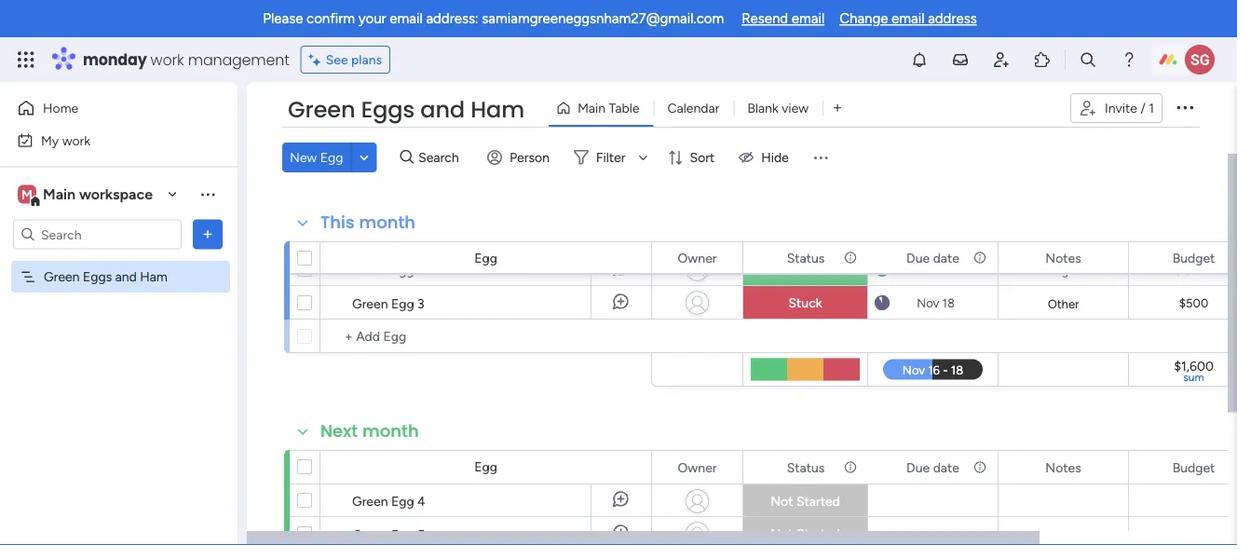 Task type: describe. For each thing, give the bounding box(es) containing it.
workspace options image
[[199, 185, 217, 203]]

2 owner from the top
[[678, 460, 717, 475]]

2 date from the top
[[934, 460, 960, 475]]

inbox image
[[952, 50, 970, 69]]

workspace selection element
[[18, 183, 156, 207]]

angle down image
[[360, 151, 369, 165]]

v2 search image
[[400, 147, 414, 168]]

main table
[[578, 100, 640, 116]]

please
[[263, 10, 303, 27]]

see plans button
[[301, 46, 391, 74]]

new egg
[[290, 150, 343, 165]]

arrow down image
[[632, 146, 655, 169]]

green egg 3
[[352, 296, 425, 311]]

monday work management
[[83, 49, 290, 70]]

green eggs and ham list box
[[0, 257, 238, 544]]

2 budget field from the top
[[1169, 457, 1221, 478]]

2 started from the top
[[797, 526, 841, 542]]

my work
[[41, 132, 91, 148]]

column information image
[[844, 460, 859, 475]]

green inside "list box"
[[44, 269, 80, 285]]

1 not started from the top
[[771, 494, 841, 509]]

green eggs and ham inside field
[[288, 94, 525, 125]]

eggs inside "list box"
[[83, 269, 112, 285]]

confirm
[[307, 10, 355, 27]]

sort
[[690, 150, 715, 165]]

main workspace
[[43, 186, 153, 203]]

1 budget field from the top
[[1169, 247, 1221, 268]]

/
[[1141, 100, 1146, 116]]

add view image
[[834, 101, 842, 115]]

main for main table
[[578, 100, 606, 116]]

resend
[[742, 10, 789, 27]]

2 due date from the top
[[907, 460, 960, 475]]

2 notes from the top
[[1046, 460, 1082, 475]]

egg for green egg 4
[[391, 493, 415, 509]]

next
[[321, 419, 358, 443]]

1 email from the left
[[390, 10, 423, 27]]

nov 17
[[918, 262, 955, 277]]

search everything image
[[1079, 50, 1098, 69]]

and inside field
[[421, 94, 465, 125]]

next month
[[321, 419, 419, 443]]

green up the green egg 5
[[352, 493, 388, 509]]

green egg 5
[[352, 527, 425, 543]]

green egg 4
[[352, 493, 426, 509]]

sum
[[1184, 371, 1205, 384]]

2 status field from the top
[[783, 457, 830, 478]]

1 status field from the top
[[783, 247, 830, 268]]

this
[[321, 211, 355, 234]]

sort button
[[660, 143, 726, 172]]

email for change email address
[[892, 10, 925, 27]]

green up green egg 3
[[352, 262, 388, 278]]

17
[[943, 262, 955, 277]]

eggs inside field
[[361, 94, 415, 125]]

Green Eggs and Ham field
[[283, 94, 530, 126]]

calendar
[[668, 100, 720, 116]]

table
[[609, 100, 640, 116]]

address
[[929, 10, 978, 27]]

notes
[[1073, 263, 1103, 278]]

work for monday
[[151, 49, 184, 70]]

home
[[43, 100, 78, 116]]

my work button
[[11, 125, 200, 155]]

2 due date field from the top
[[902, 457, 965, 478]]

green down green egg 2 at the left of page
[[352, 296, 388, 311]]

1 notes field from the top
[[1042, 247, 1087, 268]]

egg for green egg 5
[[391, 527, 415, 543]]

main table button
[[549, 93, 654, 123]]

stuck
[[789, 295, 823, 311]]

nov for nov 18
[[917, 296, 940, 310]]

hide button
[[732, 143, 801, 172]]

0 vertical spatial options image
[[1175, 96, 1197, 118]]

work for my
[[62, 132, 91, 148]]

blank
[[748, 100, 779, 116]]

workspace
[[79, 186, 153, 203]]

invite members image
[[993, 50, 1011, 69]]

nov for nov 17
[[918, 262, 940, 277]]

2 owner field from the top
[[673, 457, 722, 478]]

done
[[790, 261, 821, 277]]

column information image for second status field from the bottom of the page
[[844, 250, 859, 265]]

resend email
[[742, 10, 825, 27]]

monday
[[83, 49, 147, 70]]

change email address link
[[840, 10, 978, 27]]

2 not started from the top
[[771, 526, 841, 542]]

3
[[418, 296, 425, 311]]

Search field
[[414, 144, 470, 171]]

green egg 2
[[352, 262, 425, 278]]

invite
[[1106, 100, 1138, 116]]

see
[[326, 52, 348, 68]]

resend email link
[[742, 10, 825, 27]]

blank view
[[748, 100, 809, 116]]

change email address
[[840, 10, 978, 27]]

plans
[[351, 52, 382, 68]]



Task type: locate. For each thing, give the bounding box(es) containing it.
1 vertical spatial options image
[[199, 225, 217, 244]]

green eggs and ham
[[288, 94, 525, 125], [44, 269, 168, 285]]

this month
[[321, 211, 416, 234]]

0 vertical spatial and
[[421, 94, 465, 125]]

1 vertical spatial due
[[907, 460, 931, 475]]

status for second status field from the bottom of the page
[[787, 250, 825, 266]]

$1,600 sum
[[1175, 358, 1214, 384]]

eggs down search in workspace field
[[83, 269, 112, 285]]

options image right the 1
[[1175, 96, 1197, 118]]

eggs
[[361, 94, 415, 125], [83, 269, 112, 285]]

month right next
[[363, 419, 419, 443]]

management
[[188, 49, 290, 70]]

Next month field
[[316, 419, 424, 444]]

not started
[[771, 494, 841, 509], [771, 526, 841, 542]]

month for this month
[[359, 211, 416, 234]]

work inside 'button'
[[62, 132, 91, 148]]

email right your
[[390, 10, 423, 27]]

menu image
[[812, 148, 830, 167]]

month up green egg 2 at the left of page
[[359, 211, 416, 234]]

1 status from the top
[[787, 250, 825, 266]]

v2 done deadline image
[[875, 261, 890, 278]]

1 horizontal spatial work
[[151, 49, 184, 70]]

nov left "17"
[[918, 262, 940, 277]]

1 vertical spatial not started
[[771, 526, 841, 542]]

invite / 1 button
[[1071, 93, 1163, 123]]

1
[[1150, 100, 1155, 116]]

0 vertical spatial status field
[[783, 247, 830, 268]]

column information image for 1st due date field from the top of the page
[[973, 250, 988, 265]]

invite / 1
[[1106, 100, 1155, 116]]

green down green egg 4
[[352, 527, 388, 543]]

due date field up the nov 18
[[902, 247, 965, 268]]

Search in workspace field
[[39, 224, 156, 245]]

options image down workspace options "image"
[[199, 225, 217, 244]]

ham inside green eggs and ham "list box"
[[140, 269, 168, 285]]

view
[[782, 100, 809, 116]]

Due date field
[[902, 247, 965, 268], [902, 457, 965, 478]]

email
[[390, 10, 423, 27], [792, 10, 825, 27], [892, 10, 925, 27]]

1 not from the top
[[771, 494, 794, 509]]

0 vertical spatial notes field
[[1042, 247, 1087, 268]]

option
[[0, 260, 238, 264]]

see plans
[[326, 52, 382, 68]]

1 vertical spatial budget
[[1173, 460, 1216, 475]]

1 vertical spatial not
[[771, 526, 794, 542]]

column information image for 1st due date field from the bottom of the page
[[973, 460, 988, 475]]

0 vertical spatial nov
[[918, 262, 940, 277]]

filter button
[[567, 143, 655, 172]]

0 vertical spatial owner field
[[673, 247, 722, 268]]

work
[[151, 49, 184, 70], [62, 132, 91, 148]]

5
[[418, 527, 425, 543]]

0 horizontal spatial green eggs and ham
[[44, 269, 168, 285]]

0 horizontal spatial options image
[[199, 225, 217, 244]]

budget
[[1173, 250, 1216, 266], [1173, 460, 1216, 475]]

my
[[41, 132, 59, 148]]

egg for new egg
[[320, 150, 343, 165]]

1 vertical spatial and
[[115, 269, 137, 285]]

samiamgreeneggsnham27@gmail.com
[[482, 10, 724, 27]]

address:
[[426, 10, 479, 27]]

status up stuck
[[787, 250, 825, 266]]

1 vertical spatial notes
[[1046, 460, 1082, 475]]

and down search in workspace field
[[115, 269, 137, 285]]

0 vertical spatial due
[[907, 250, 931, 266]]

nov
[[918, 262, 940, 277], [917, 296, 940, 310]]

1 horizontal spatial email
[[792, 10, 825, 27]]

1 vertical spatial budget field
[[1169, 457, 1221, 478]]

0 horizontal spatial email
[[390, 10, 423, 27]]

0 vertical spatial due date field
[[902, 247, 965, 268]]

3 email from the left
[[892, 10, 925, 27]]

1 owner field from the top
[[673, 247, 722, 268]]

green eggs and ham up v2 search icon in the top left of the page
[[288, 94, 525, 125]]

2 budget from the top
[[1173, 460, 1216, 475]]

0 vertical spatial not
[[771, 494, 794, 509]]

$500
[[1180, 296, 1209, 311]]

status for second status field
[[787, 460, 825, 475]]

status left column information icon
[[787, 460, 825, 475]]

due right column information icon
[[907, 460, 931, 475]]

$1,600
[[1175, 358, 1214, 374]]

status field up stuck
[[783, 247, 830, 268]]

2
[[418, 262, 425, 278]]

sam green image
[[1186, 45, 1216, 75]]

This month field
[[316, 211, 421, 235]]

0 vertical spatial budget field
[[1169, 247, 1221, 268]]

date
[[934, 250, 960, 266], [934, 460, 960, 475]]

main left table
[[578, 100, 606, 116]]

please confirm your email address: samiamgreeneggsnham27@gmail.com
[[263, 10, 724, 27]]

m
[[21, 186, 33, 202]]

notifications image
[[911, 50, 929, 69]]

main inside workspace selection element
[[43, 186, 76, 203]]

egg for green egg 2
[[391, 262, 415, 278]]

hide
[[762, 150, 789, 165]]

1 horizontal spatial and
[[421, 94, 465, 125]]

1 vertical spatial eggs
[[83, 269, 112, 285]]

0 vertical spatial budget
[[1173, 250, 1216, 266]]

Status field
[[783, 247, 830, 268], [783, 457, 830, 478]]

main for main workspace
[[43, 186, 76, 203]]

1 started from the top
[[797, 494, 841, 509]]

0 vertical spatial started
[[797, 494, 841, 509]]

due date up the nov 18
[[907, 250, 960, 266]]

green up new egg
[[288, 94, 356, 125]]

eggs up v2 search icon in the top left of the page
[[361, 94, 415, 125]]

1 nov from the top
[[918, 262, 940, 277]]

budget field up $500 on the bottom of page
[[1169, 247, 1221, 268]]

calendar button
[[654, 93, 734, 123]]

filter
[[597, 150, 626, 165]]

0 horizontal spatial eggs
[[83, 269, 112, 285]]

and up search field
[[421, 94, 465, 125]]

0 vertical spatial eggs
[[361, 94, 415, 125]]

notes
[[1046, 250, 1082, 266], [1046, 460, 1082, 475]]

0 vertical spatial work
[[151, 49, 184, 70]]

0 vertical spatial owner
[[678, 250, 717, 266]]

ham up person popup button
[[471, 94, 525, 125]]

egg
[[320, 150, 343, 165], [475, 250, 498, 266], [391, 262, 415, 278], [391, 296, 415, 311], [475, 459, 498, 475], [391, 493, 415, 509], [391, 527, 415, 543]]

started
[[797, 494, 841, 509], [797, 526, 841, 542]]

main right workspace image
[[43, 186, 76, 203]]

nov 18
[[917, 296, 955, 310]]

column information image
[[844, 250, 859, 265], [973, 250, 988, 265], [973, 460, 988, 475]]

new egg button
[[282, 143, 351, 172]]

1 horizontal spatial eggs
[[361, 94, 415, 125]]

1 vertical spatial month
[[363, 419, 419, 443]]

1 due from the top
[[907, 250, 931, 266]]

1 horizontal spatial green eggs and ham
[[288, 94, 525, 125]]

1 owner from the top
[[678, 250, 717, 266]]

1 vertical spatial date
[[934, 460, 960, 475]]

work right monday
[[151, 49, 184, 70]]

1 vertical spatial notes field
[[1042, 457, 1087, 478]]

green eggs and ham inside "list box"
[[44, 269, 168, 285]]

0 horizontal spatial ham
[[140, 269, 168, 285]]

1 vertical spatial nov
[[917, 296, 940, 310]]

due date
[[907, 250, 960, 266], [907, 460, 960, 475]]

2 not from the top
[[771, 526, 794, 542]]

green down search in workspace field
[[44, 269, 80, 285]]

$1,000
[[1176, 262, 1214, 277]]

owner
[[678, 250, 717, 266], [678, 460, 717, 475]]

due
[[907, 250, 931, 266], [907, 460, 931, 475]]

1 due date field from the top
[[902, 247, 965, 268]]

work right my
[[62, 132, 91, 148]]

nov left 18
[[917, 296, 940, 310]]

2 nov from the top
[[917, 296, 940, 310]]

0 vertical spatial ham
[[471, 94, 525, 125]]

4
[[418, 493, 426, 509]]

not
[[771, 494, 794, 509], [771, 526, 794, 542]]

egg inside button
[[320, 150, 343, 165]]

1 vertical spatial work
[[62, 132, 91, 148]]

2 email from the left
[[792, 10, 825, 27]]

status
[[787, 250, 825, 266], [787, 460, 825, 475]]

person button
[[480, 143, 561, 172]]

1 vertical spatial owner field
[[673, 457, 722, 478]]

1 vertical spatial main
[[43, 186, 76, 203]]

1 vertical spatial started
[[797, 526, 841, 542]]

1 due date from the top
[[907, 250, 960, 266]]

green
[[288, 94, 356, 125], [352, 262, 388, 278], [44, 269, 80, 285], [352, 296, 388, 311], [352, 493, 388, 509], [352, 527, 388, 543]]

1 vertical spatial due date field
[[902, 457, 965, 478]]

Budget field
[[1169, 247, 1221, 268], [1169, 457, 1221, 478]]

18
[[943, 296, 955, 310]]

0 vertical spatial date
[[934, 250, 960, 266]]

budget up $500 on the bottom of page
[[1173, 250, 1216, 266]]

1 vertical spatial owner
[[678, 460, 717, 475]]

status field left column information icon
[[783, 457, 830, 478]]

0 horizontal spatial and
[[115, 269, 137, 285]]

other
[[1048, 296, 1080, 311]]

1 horizontal spatial ham
[[471, 94, 525, 125]]

email right resend
[[792, 10, 825, 27]]

main inside "button"
[[578, 100, 606, 116]]

1 vertical spatial due date
[[907, 460, 960, 475]]

1 notes from the top
[[1046, 250, 1082, 266]]

1 vertical spatial status
[[787, 460, 825, 475]]

your
[[359, 10, 387, 27]]

ham
[[471, 94, 525, 125], [140, 269, 168, 285]]

0 vertical spatial green eggs and ham
[[288, 94, 525, 125]]

email for resend email
[[792, 10, 825, 27]]

budget down sum
[[1173, 460, 1216, 475]]

1 date from the top
[[934, 250, 960, 266]]

0 vertical spatial month
[[359, 211, 416, 234]]

2 notes field from the top
[[1042, 457, 1087, 478]]

budget field down sum
[[1169, 457, 1221, 478]]

2 horizontal spatial email
[[892, 10, 925, 27]]

0 vertical spatial status
[[787, 250, 825, 266]]

workspace image
[[18, 184, 36, 205]]

1 vertical spatial status field
[[783, 457, 830, 478]]

ham down search in workspace field
[[140, 269, 168, 285]]

0 vertical spatial due date
[[907, 250, 960, 266]]

2 due from the top
[[907, 460, 931, 475]]

+ Add Egg text field
[[330, 325, 643, 348]]

1 budget from the top
[[1173, 250, 1216, 266]]

options image
[[1175, 96, 1197, 118], [199, 225, 217, 244]]

meeting notes
[[1025, 263, 1103, 278]]

select product image
[[17, 50, 35, 69]]

0 vertical spatial not started
[[771, 494, 841, 509]]

1 vertical spatial ham
[[140, 269, 168, 285]]

green eggs and ham down search in workspace field
[[44, 269, 168, 285]]

1 horizontal spatial options image
[[1175, 96, 1197, 118]]

2 status from the top
[[787, 460, 825, 475]]

ham inside green eggs and ham field
[[471, 94, 525, 125]]

0 vertical spatial main
[[578, 100, 606, 116]]

change
[[840, 10, 889, 27]]

1 horizontal spatial main
[[578, 100, 606, 116]]

egg for green egg 3
[[391, 296, 415, 311]]

0 horizontal spatial work
[[62, 132, 91, 148]]

due left "17"
[[907, 250, 931, 266]]

Owner field
[[673, 247, 722, 268], [673, 457, 722, 478]]

due date field right column information icon
[[902, 457, 965, 478]]

0 horizontal spatial main
[[43, 186, 76, 203]]

email up notifications icon
[[892, 10, 925, 27]]

meeting
[[1025, 263, 1070, 278]]

blank view button
[[734, 93, 823, 123]]

1 vertical spatial green eggs and ham
[[44, 269, 168, 285]]

apps image
[[1034, 50, 1052, 69]]

person
[[510, 150, 550, 165]]

and inside "list box"
[[115, 269, 137, 285]]

Notes field
[[1042, 247, 1087, 268], [1042, 457, 1087, 478]]

due date right column information icon
[[907, 460, 960, 475]]

main
[[578, 100, 606, 116], [43, 186, 76, 203]]

new
[[290, 150, 317, 165]]

green inside field
[[288, 94, 356, 125]]

home button
[[11, 93, 200, 123]]

help image
[[1120, 50, 1139, 69]]

0 vertical spatial notes
[[1046, 250, 1082, 266]]

month
[[359, 211, 416, 234], [363, 419, 419, 443]]

month for next month
[[363, 419, 419, 443]]



Task type: vqa. For each thing, say whether or not it's contained in the screenshot.
1st Started
yes



